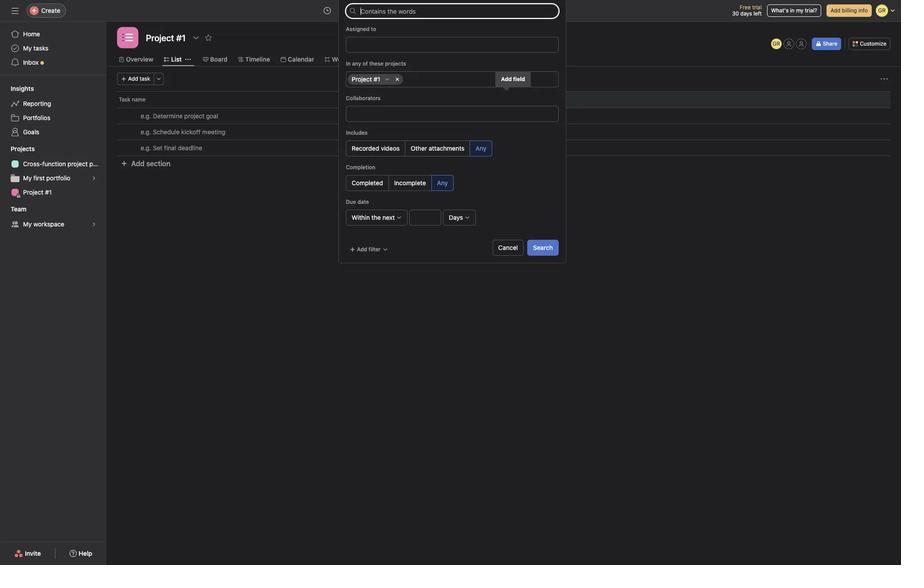 Task type: describe. For each thing, give the bounding box(es) containing it.
1 vertical spatial row
[[348, 109, 557, 122]]

within the next button
[[346, 210, 408, 226]]

completion option group
[[346, 175, 559, 191]]

see details, my workspace image
[[91, 222, 97, 227]]

what's
[[772, 7, 789, 14]]

#1 inside project #1 link
[[45, 189, 52, 196]]

history image
[[324, 7, 331, 14]]

name
[[132, 96, 146, 103]]

my for my tasks
[[23, 44, 32, 52]]

my first portfolio link
[[5, 171, 101, 185]]

invite button
[[8, 546, 47, 562]]

videos
[[381, 145, 400, 152]]

my for my workspace
[[23, 221, 32, 228]]

in any of these projects
[[346, 60, 406, 67]]

more actions image
[[156, 76, 161, 82]]

portfolio
[[46, 174, 70, 182]]

my for my first portfolio
[[23, 174, 32, 182]]

plan
[[89, 160, 102, 168]]

portfolios
[[23, 114, 50, 122]]

days button
[[443, 210, 476, 226]]

hide sidebar image
[[12, 7, 19, 14]]

projects
[[11, 145, 35, 153]]

any
[[352, 60, 361, 67]]

team button
[[0, 205, 26, 214]]

add section
[[131, 160, 171, 168]]

search inside search list box
[[361, 7, 381, 14]]

board
[[210, 55, 228, 63]]

next
[[383, 214, 395, 221]]

project #1 cell
[[348, 74, 403, 85]]

goals
[[23, 128, 39, 136]]

e.g. determine project goal row
[[106, 108, 902, 124]]

project inside project #1 link
[[23, 189, 43, 196]]

0 vertical spatial search button
[[346, 4, 559, 18]]

gr button
[[772, 39, 782, 49]]

create
[[41, 7, 60, 14]]

add for add section
[[131, 160, 145, 168]]

add field tooltip
[[496, 72, 531, 90]]

to
[[371, 26, 376, 32]]

insights element
[[0, 81, 106, 141]]

due date
[[346, 199, 369, 205]]

e.g. for e.g. set final deadline
[[141, 144, 151, 152]]

reporting link
[[5, 97, 101, 111]]

global element
[[0, 22, 106, 75]]

date
[[358, 199, 369, 205]]

projects
[[385, 60, 406, 67]]

add for add filter
[[357, 246, 367, 253]]

days
[[449, 214, 463, 221]]

help
[[79, 550, 92, 558]]

e.g. set final deadline row
[[106, 140, 902, 156]]

days
[[741, 10, 753, 17]]

cancel
[[499, 244, 518, 252]]

1 vertical spatial search button
[[528, 240, 559, 256]]

In any of these projects text field
[[406, 74, 413, 85]]

my workspace
[[23, 221, 64, 228]]

home
[[23, 30, 40, 38]]

projects button
[[0, 145, 35, 154]]

home link
[[5, 27, 101, 41]]

of
[[363, 60, 368, 67]]

task
[[140, 75, 150, 82]]

project #1 row
[[348, 74, 557, 87]]

add section button
[[117, 156, 174, 172]]

add billing info
[[831, 7, 868, 14]]

in
[[346, 60, 351, 67]]

completion
[[346, 164, 376, 171]]

any for other attachments
[[476, 145, 487, 152]]

the
[[372, 214, 381, 221]]

e.g. for e.g. determine project goal
[[141, 112, 151, 120]]

any for incomplete
[[437, 179, 448, 187]]

e.g. set final deadline
[[141, 144, 202, 152]]

Contains the words text field
[[346, 4, 559, 18]]

list image
[[122, 32, 133, 43]]

my
[[797, 7, 804, 14]]

calendar link
[[281, 55, 314, 64]]

timeline link
[[238, 55, 270, 64]]

inbox
[[23, 59, 39, 66]]

add filter button
[[346, 244, 392, 256]]

what's in my trial? button
[[768, 4, 822, 17]]

first
[[33, 174, 45, 182]]

goal
[[206, 112, 218, 120]]

in
[[791, 7, 795, 14]]

project #1 inside cell
[[352, 75, 381, 83]]

dashboard link
[[370, 55, 409, 64]]

projects element
[[0, 141, 106, 201]]

other attachments
[[411, 145, 465, 152]]

timeline
[[245, 55, 270, 63]]

customize button
[[849, 38, 891, 50]]

e.g. schedule kickoff meeting row
[[106, 124, 902, 140]]

tab actions image
[[185, 57, 191, 62]]

share
[[823, 40, 838, 47]]

project inside project #1 cell
[[352, 75, 372, 83]]

workspace
[[33, 221, 64, 228]]

deadline
[[178, 144, 202, 152]]

meeting
[[202, 128, 226, 136]]

my tasks
[[23, 44, 49, 52]]

within
[[352, 214, 370, 221]]

recorded videos
[[352, 145, 400, 152]]

task name row
[[106, 91, 902, 108]]

e.g. determine project goal
[[141, 112, 218, 120]]



Task type: vqa. For each thing, say whether or not it's contained in the screenshot.
Bold image at the top of page
no



Task type: locate. For each thing, give the bounding box(es) containing it.
project
[[184, 112, 205, 120], [68, 160, 88, 168]]

1 my from the top
[[23, 44, 32, 52]]

0 vertical spatial project #1
[[352, 75, 381, 83]]

see details, my first portfolio image
[[91, 176, 97, 181]]

billing
[[843, 7, 858, 14]]

my tasks link
[[5, 41, 101, 55]]

dashboard
[[377, 55, 409, 63]]

tasks
[[33, 44, 49, 52]]

e.g. left "set"
[[141, 144, 151, 152]]

1 horizontal spatial search
[[533, 244, 553, 252]]

my workspace link
[[5, 217, 101, 232]]

any inside completion option group
[[437, 179, 448, 187]]

0 horizontal spatial project
[[68, 160, 88, 168]]

reporting
[[23, 100, 51, 107]]

these
[[370, 60, 384, 67]]

add inside tooltip
[[501, 76, 512, 83]]

insights
[[11, 85, 34, 92]]

e.g. inside row
[[141, 128, 151, 136]]

invite
[[25, 550, 41, 558]]

project down first
[[23, 189, 43, 196]]

1 vertical spatial search
[[533, 244, 553, 252]]

teams element
[[0, 201, 106, 233]]

0 vertical spatial any radio
[[470, 141, 493, 157]]

0 horizontal spatial search
[[361, 7, 381, 14]]

add task button
[[117, 73, 154, 85]]

0 vertical spatial row
[[117, 107, 891, 108]]

overview
[[126, 55, 153, 63]]

0 horizontal spatial any
[[437, 179, 448, 187]]

add left section
[[131, 160, 145, 168]]

add for add field
[[501, 76, 512, 83]]

e.g. inside row
[[141, 144, 151, 152]]

other
[[411, 145, 427, 152]]

1 vertical spatial project
[[68, 160, 88, 168]]

workflow
[[332, 55, 360, 63]]

any radio right incomplete
[[432, 175, 454, 191]]

1 vertical spatial project #1
[[23, 189, 52, 196]]

gr
[[773, 40, 781, 47]]

what's in my trial?
[[772, 7, 818, 14]]

completed
[[352, 179, 383, 187]]

project left plan
[[68, 160, 88, 168]]

add for add billing info
[[831, 7, 841, 14]]

1 horizontal spatial any
[[476, 145, 487, 152]]

determine
[[153, 112, 183, 120]]

1 horizontal spatial #1
[[374, 75, 381, 83]]

my first portfolio
[[23, 174, 70, 182]]

cross-function project plan link
[[5, 157, 102, 171]]

1 horizontal spatial project
[[184, 112, 205, 120]]

my inside my tasks link
[[23, 44, 32, 52]]

portfolios link
[[5, 111, 101, 125]]

2 my from the top
[[23, 174, 32, 182]]

0 horizontal spatial any radio
[[432, 175, 454, 191]]

any down 'e.g. schedule kickoff meeting' row
[[476, 145, 487, 152]]

1 vertical spatial any
[[437, 179, 448, 187]]

add to starred image
[[205, 34, 212, 41]]

any radio down 'e.g. schedule kickoff meeting' row
[[470, 141, 493, 157]]

0 vertical spatial #1
[[374, 75, 381, 83]]

task
[[119, 96, 130, 103]]

overview link
[[119, 55, 153, 64]]

e.g.
[[141, 112, 151, 120], [141, 128, 151, 136], [141, 144, 151, 152]]

0 vertical spatial search
[[361, 7, 381, 14]]

project for determine
[[184, 112, 205, 120]]

1 horizontal spatial project
[[352, 75, 372, 83]]

my left "tasks"
[[23, 44, 32, 52]]

add
[[831, 7, 841, 14], [128, 75, 138, 82], [501, 76, 512, 83], [131, 160, 145, 168], [357, 246, 367, 253]]

inbox link
[[5, 55, 101, 70]]

kickoff
[[181, 128, 201, 136]]

#1 down "my first portfolio"
[[45, 189, 52, 196]]

0 vertical spatial project
[[184, 112, 205, 120]]

#1
[[374, 75, 381, 83], [45, 189, 52, 196]]

incomplete
[[394, 179, 426, 187]]

0 vertical spatial any
[[476, 145, 487, 152]]

my
[[23, 44, 32, 52], [23, 174, 32, 182], [23, 221, 32, 228]]

board link
[[203, 55, 228, 64]]

show options image
[[192, 34, 200, 41]]

Any radio
[[470, 141, 493, 157], [432, 175, 454, 191]]

project
[[352, 75, 372, 83], [23, 189, 43, 196]]

my left first
[[23, 174, 32, 182]]

any radio for other attachments
[[470, 141, 493, 157]]

Assigned to text field
[[350, 39, 356, 50]]

2 e.g. from the top
[[141, 128, 151, 136]]

project down of
[[352, 75, 372, 83]]

Recorded videos radio
[[346, 141, 406, 157]]

more actions image
[[881, 75, 888, 83]]

attachments
[[429, 145, 465, 152]]

e.g. schedule kickoff meeting
[[141, 128, 226, 136]]

add left field
[[501, 76, 512, 83]]

includes option group
[[346, 141, 559, 157]]

Due date number field
[[410, 210, 442, 226]]

search up to
[[361, 7, 381, 14]]

project #1 down of
[[352, 75, 381, 83]]

1 vertical spatial any radio
[[432, 175, 454, 191]]

row up includes option group
[[348, 109, 557, 122]]

e.g. for e.g. schedule kickoff meeting
[[141, 128, 151, 136]]

e.g. down the 'name'
[[141, 112, 151, 120]]

my inside my first portfolio link
[[23, 174, 32, 182]]

cancel button
[[493, 240, 524, 256]]

search list box
[[346, 4, 559, 18]]

collaborators
[[346, 95, 381, 102]]

project #1
[[352, 75, 381, 83], [23, 189, 52, 196]]

row
[[117, 107, 891, 108], [348, 109, 557, 122]]

1 vertical spatial my
[[23, 174, 32, 182]]

filter
[[369, 246, 381, 253]]

any right incomplete
[[437, 179, 448, 187]]

1 vertical spatial e.g.
[[141, 128, 151, 136]]

add field
[[501, 76, 525, 83]]

customize
[[861, 40, 887, 47]]

Incomplete radio
[[389, 175, 432, 191]]

any inside includes option group
[[476, 145, 487, 152]]

0 vertical spatial my
[[23, 44, 32, 52]]

0 vertical spatial project
[[352, 75, 372, 83]]

1 horizontal spatial project #1
[[352, 75, 381, 83]]

0 horizontal spatial project #1
[[23, 189, 52, 196]]

1 horizontal spatial any radio
[[470, 141, 493, 157]]

help button
[[64, 546, 98, 562]]

Other attachments radio
[[405, 141, 471, 157]]

list
[[171, 55, 182, 63]]

add billing info button
[[827, 4, 872, 17]]

create button
[[27, 4, 66, 18]]

#1 left section image
[[374, 75, 381, 83]]

any
[[476, 145, 487, 152], [437, 179, 448, 187]]

add filter
[[357, 246, 381, 253]]

e.g. inside "row"
[[141, 112, 151, 120]]

function
[[42, 160, 66, 168]]

0 vertical spatial e.g.
[[141, 112, 151, 120]]

workflow link
[[325, 55, 360, 64]]

any radio for incomplete
[[432, 175, 454, 191]]

due
[[346, 199, 356, 205]]

info
[[859, 7, 868, 14]]

free
[[740, 4, 751, 11]]

e.g. left schedule
[[141, 128, 151, 136]]

cross-function project plan
[[23, 160, 102, 168]]

project #1 down first
[[23, 189, 52, 196]]

30
[[733, 10, 739, 17]]

field
[[513, 76, 525, 83]]

search
[[361, 7, 381, 14], [533, 244, 553, 252]]

#1 inside project #1 cell
[[374, 75, 381, 83]]

3 my from the top
[[23, 221, 32, 228]]

insights button
[[0, 84, 34, 93]]

section
[[146, 160, 171, 168]]

Completed radio
[[346, 175, 389, 191]]

share button
[[812, 38, 842, 50]]

list link
[[164, 55, 182, 64]]

0 horizontal spatial #1
[[45, 189, 52, 196]]

add for add task
[[128, 75, 138, 82]]

trial
[[753, 4, 762, 11]]

calendar
[[288, 55, 314, 63]]

recorded
[[352, 145, 379, 152]]

add left filter
[[357, 246, 367, 253]]

team
[[11, 205, 26, 213]]

section image
[[385, 77, 390, 82]]

search right cancel
[[533, 244, 553, 252]]

my inside my workspace link
[[23, 221, 32, 228]]

search button
[[346, 4, 559, 18], [528, 240, 559, 256]]

row up 'e.g. schedule kickoff meeting' row
[[117, 107, 891, 108]]

1 e.g. from the top
[[141, 112, 151, 120]]

add left task at the top left
[[128, 75, 138, 82]]

1 vertical spatial #1
[[45, 189, 52, 196]]

3 e.g. from the top
[[141, 144, 151, 152]]

project up the kickoff
[[184, 112, 205, 120]]

my down team on the top left of page
[[23, 221, 32, 228]]

project for function
[[68, 160, 88, 168]]

includes
[[346, 130, 368, 136]]

cross-
[[23, 160, 42, 168]]

0 horizontal spatial project
[[23, 189, 43, 196]]

add inside dropdown button
[[357, 246, 367, 253]]

set
[[153, 144, 163, 152]]

None text field
[[144, 30, 188, 46]]

add left billing
[[831, 7, 841, 14]]

free trial 30 days left
[[733, 4, 762, 17]]

2 vertical spatial my
[[23, 221, 32, 228]]

project inside "row"
[[184, 112, 205, 120]]

1 vertical spatial project
[[23, 189, 43, 196]]

project #1 inside projects element
[[23, 189, 52, 196]]

add task
[[128, 75, 150, 82]]

2 vertical spatial e.g.
[[141, 144, 151, 152]]

project #1 link
[[5, 185, 101, 200]]



